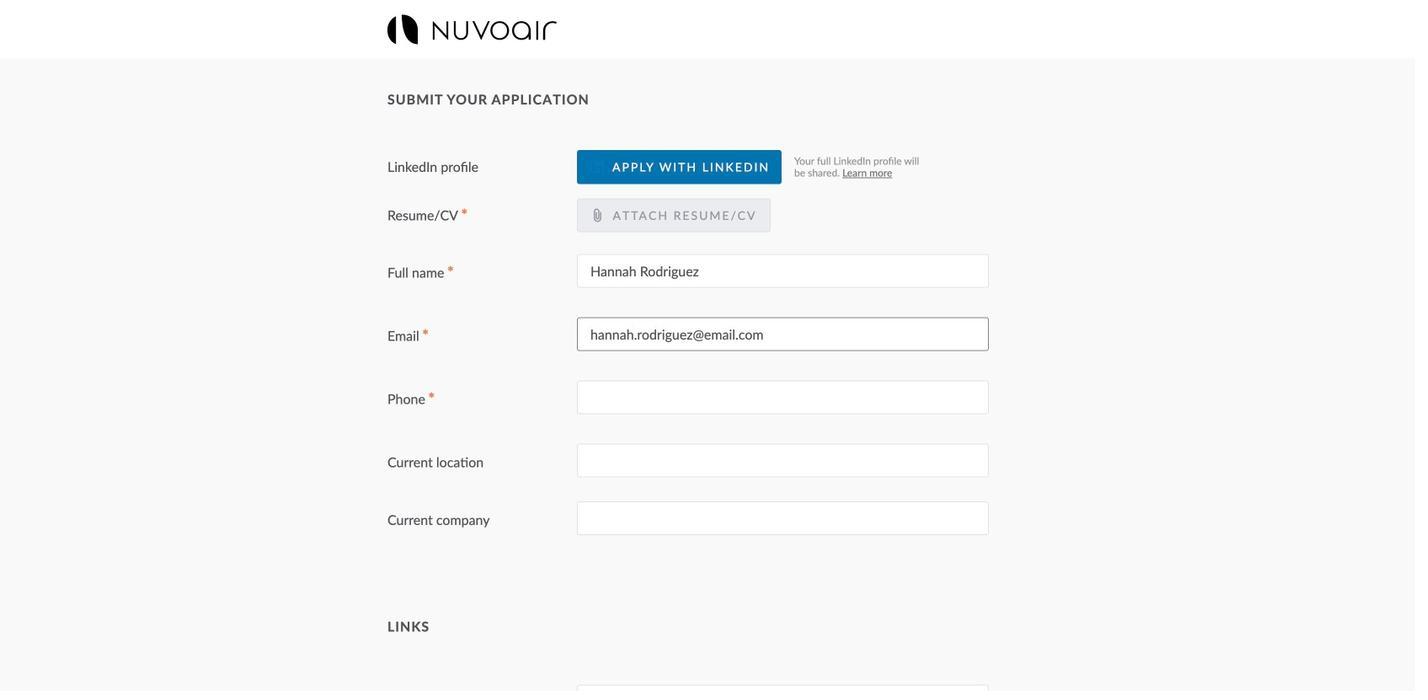 Task type: describe. For each thing, give the bounding box(es) containing it.
nuvoair logo image
[[388, 15, 557, 44]]



Task type: locate. For each thing, give the bounding box(es) containing it.
None email field
[[577, 317, 989, 351]]

None text field
[[577, 254, 989, 288], [577, 381, 989, 414], [577, 501, 989, 535], [577, 685, 989, 691], [577, 254, 989, 288], [577, 381, 989, 414], [577, 501, 989, 535], [577, 685, 989, 691]]

paperclip image
[[591, 209, 604, 222]]

None text field
[[577, 444, 989, 478]]



